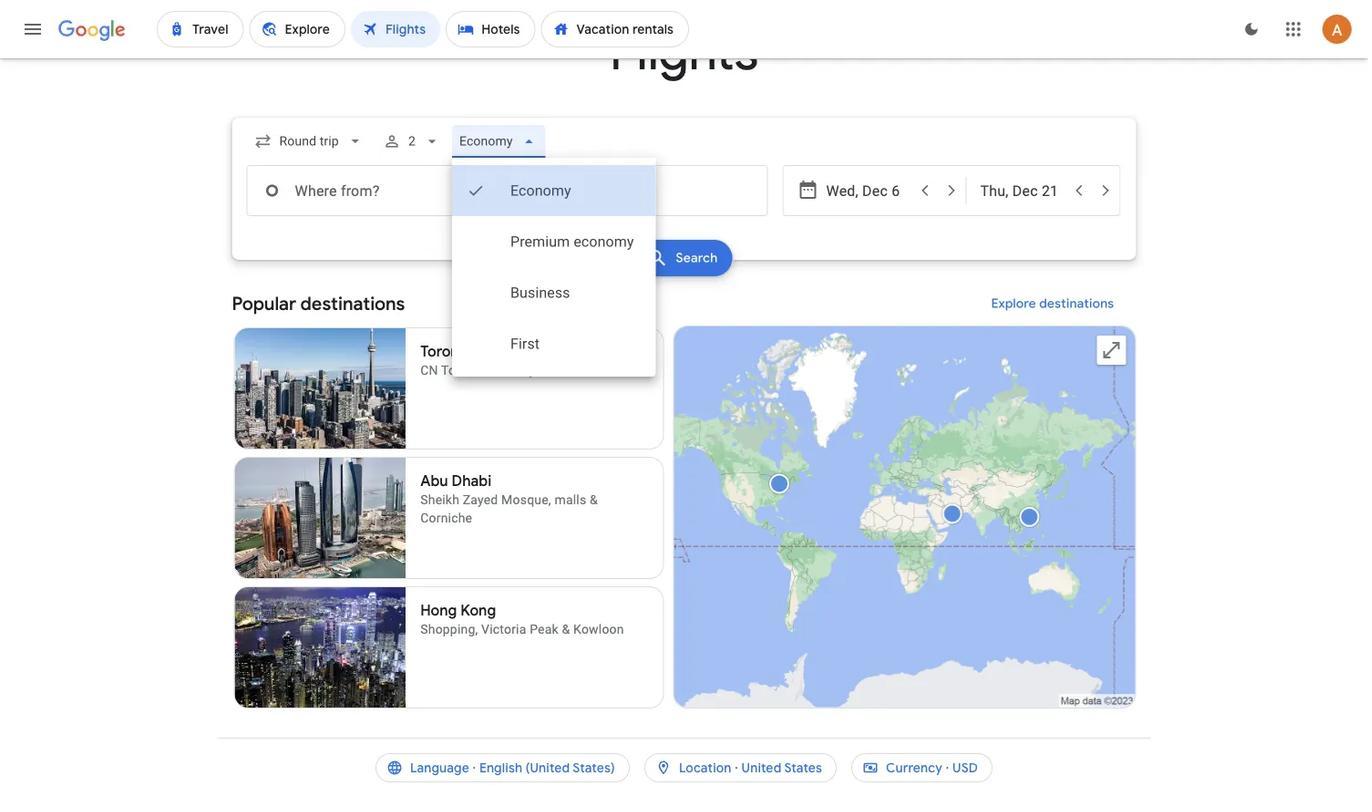 Task type: vqa. For each thing, say whether or not it's contained in the screenshot.
6:00 AM corresponding to 5:08 PM
no



Task type: describe. For each thing, give the bounding box(es) containing it.
Flight search field
[[217, 118, 1151, 377]]

Return text field
[[981, 166, 1065, 215]]

& inside abu dhabi sheikh zayed mosque, malls & corniche
[[590, 492, 598, 507]]

2
[[408, 134, 416, 149]]

dhabi
[[452, 472, 492, 491]]

abu
[[421, 472, 448, 491]]

main menu image
[[22, 18, 44, 40]]

(united
[[526, 760, 570, 776]]

popular destinations
[[232, 292, 405, 315]]

ontario
[[549, 362, 592, 378]]

popular
[[232, 292, 296, 315]]

& inside "toronto cn tower & the royal ontario museum"
[[481, 362, 489, 378]]

states
[[785, 760, 823, 776]]

flights
[[610, 20, 759, 84]]

shopping,
[[421, 621, 478, 636]]

cn
[[421, 362, 438, 378]]

Where from? text field
[[247, 165, 504, 216]]

royal
[[514, 362, 546, 378]]

explore destinations button
[[970, 282, 1137, 326]]

zayed
[[463, 492, 498, 507]]

victoria
[[482, 621, 527, 636]]

united
[[742, 760, 782, 776]]

change appearance image
[[1230, 7, 1274, 51]]

malls
[[555, 492, 587, 507]]



Task type: locate. For each thing, give the bounding box(es) containing it.
tower
[[441, 362, 477, 378]]

popular destinations region
[[232, 282, 1137, 716]]

destinations for popular destinations
[[301, 292, 405, 315]]

united states
[[742, 760, 823, 776]]

english (united states)
[[480, 760, 615, 776]]

destinations inside button
[[1040, 295, 1115, 312]]

toronto
[[421, 342, 473, 361]]

Departure text field
[[827, 166, 910, 215]]

2 button
[[375, 119, 449, 163]]

1 vertical spatial &
[[590, 492, 598, 507]]

& left the at the left of page
[[481, 362, 489, 378]]

museum
[[595, 362, 646, 378]]

& right peak
[[562, 621, 570, 636]]

0 horizontal spatial destinations
[[301, 292, 405, 315]]

mosque,
[[502, 492, 551, 507]]

search button
[[636, 240, 733, 276]]

hong kong shopping, victoria peak & kowloon
[[421, 601, 624, 636]]

location
[[679, 760, 732, 776]]

0 vertical spatial &
[[481, 362, 489, 378]]

destinations for explore destinations
[[1040, 295, 1115, 312]]

abu dhabi sheikh zayed mosque, malls & corniche
[[421, 472, 598, 525]]

destinations right popular
[[301, 292, 405, 315]]

2 option from the top
[[452, 216, 656, 267]]

2 horizontal spatial &
[[590, 492, 598, 507]]

explore destinations
[[992, 295, 1115, 312]]

& right malls
[[590, 492, 598, 507]]

the
[[492, 362, 511, 378]]

toronto cn tower & the royal ontario museum
[[421, 342, 646, 378]]

4 option from the top
[[452, 318, 656, 369]]

3 option from the top
[[452, 267, 656, 318]]

language
[[410, 760, 469, 776]]

2 vertical spatial &
[[562, 621, 570, 636]]

destinations right "explore"
[[1040, 295, 1115, 312]]

peak
[[530, 621, 559, 636]]

option
[[452, 165, 656, 216], [452, 216, 656, 267], [452, 267, 656, 318], [452, 318, 656, 369]]

hong
[[421, 601, 457, 620]]

kowloon
[[574, 621, 624, 636]]

1 option from the top
[[452, 165, 656, 216]]

currency
[[886, 760, 943, 776]]

search
[[676, 250, 718, 266]]

explore
[[992, 295, 1037, 312]]

& inside hong kong shopping, victoria peak & kowloon
[[562, 621, 570, 636]]

sheikh
[[421, 492, 460, 507]]

kong
[[461, 601, 496, 620]]

0 horizontal spatial &
[[481, 362, 489, 378]]

1 horizontal spatial destinations
[[1040, 295, 1115, 312]]

usd
[[953, 760, 978, 776]]

None field
[[247, 125, 372, 158], [452, 125, 546, 158], [247, 125, 372, 158], [452, 125, 546, 158]]

corniche
[[421, 510, 473, 525]]

1 horizontal spatial &
[[562, 621, 570, 636]]

select your preferred seating class. list box
[[452, 158, 656, 377]]

states)
[[573, 760, 615, 776]]

destinations
[[301, 292, 405, 315], [1040, 295, 1115, 312]]

&
[[481, 362, 489, 378], [590, 492, 598, 507], [562, 621, 570, 636]]

english
[[480, 760, 523, 776]]



